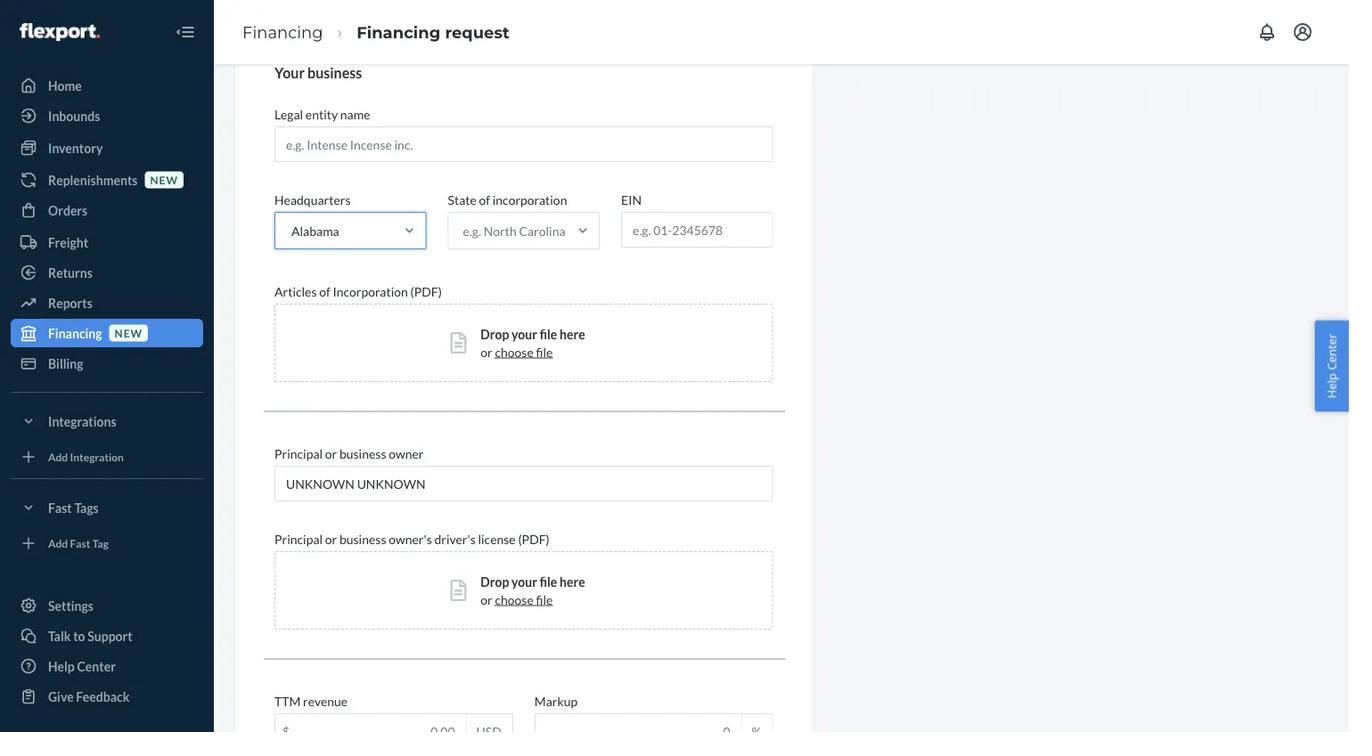 Task type: locate. For each thing, give the bounding box(es) containing it.
drop
[[481, 327, 509, 342], [481, 574, 509, 589]]

2 drop your file here or choose file from the top
[[481, 574, 585, 607]]

new for financing
[[115, 326, 143, 339]]

1 horizontal spatial (pdf)
[[518, 532, 550, 547]]

0 vertical spatial help
[[1324, 373, 1340, 399]]

1 vertical spatial help center
[[48, 659, 116, 674]]

1 vertical spatial fast
[[70, 537, 90, 550]]

choose
[[495, 344, 533, 360], [495, 592, 533, 607]]

0 vertical spatial your
[[511, 327, 537, 342]]

help center
[[1324, 334, 1340, 399], [48, 659, 116, 674]]

financing down reports
[[48, 326, 102, 341]]

1 drop from the top
[[481, 327, 509, 342]]

file alt image for (pdf)
[[450, 332, 466, 354]]

2 choose from the top
[[495, 592, 533, 607]]

1 vertical spatial center
[[77, 659, 116, 674]]

of
[[479, 192, 490, 207], [319, 284, 330, 299]]

help
[[1324, 373, 1340, 399], [48, 659, 75, 674]]

name
[[340, 107, 370, 122]]

1 vertical spatial help
[[48, 659, 75, 674]]

2 drop from the top
[[481, 574, 509, 589]]

0 vertical spatial fast
[[48, 500, 72, 515]]

0 horizontal spatial new
[[115, 326, 143, 339]]

e.g.
[[463, 223, 481, 238]]

help center link
[[11, 652, 203, 681]]

0 horizontal spatial help
[[48, 659, 75, 674]]

2 your from the top
[[511, 574, 537, 589]]

0 vertical spatial drop
[[481, 327, 509, 342]]

1 horizontal spatial help center
[[1324, 334, 1340, 399]]

driver's
[[434, 532, 476, 547]]

your
[[274, 64, 305, 81]]

2 vertical spatial business
[[339, 532, 386, 547]]

fast left tags
[[48, 500, 72, 515]]

inbounds link
[[11, 102, 203, 130]]

1 horizontal spatial of
[[479, 192, 490, 207]]

business
[[307, 64, 362, 81], [339, 446, 386, 461], [339, 532, 386, 547]]

financing link
[[242, 22, 323, 42]]

(pdf)
[[410, 284, 442, 299], [518, 532, 550, 547]]

here for articles of incorporation (pdf)
[[560, 327, 585, 342]]

2 file alt image from the top
[[450, 580, 466, 602]]

financing up your
[[242, 22, 323, 42]]

0 vertical spatial here
[[560, 327, 585, 342]]

financing left request
[[357, 22, 440, 42]]

new up orders link
[[150, 173, 178, 186]]

0 vertical spatial new
[[150, 173, 178, 186]]

add
[[48, 450, 68, 463], [48, 537, 68, 550]]

1 horizontal spatial financing
[[242, 22, 323, 42]]

business left 'owner'
[[339, 446, 386, 461]]

financing for financing request
[[357, 22, 440, 42]]

give
[[48, 689, 74, 704]]

2 horizontal spatial financing
[[357, 22, 440, 42]]

returns link
[[11, 258, 203, 287]]

of right state on the left of the page
[[479, 192, 490, 207]]

0 vertical spatial drop your file here or choose file
[[481, 327, 585, 360]]

request
[[445, 22, 510, 42]]

1 vertical spatial business
[[339, 446, 386, 461]]

1 vertical spatial drop
[[481, 574, 509, 589]]

fast left tag
[[70, 537, 90, 550]]

file alt image for owner's
[[450, 580, 466, 602]]

add for add fast tag
[[48, 537, 68, 550]]

fast inside add fast tag link
[[70, 537, 90, 550]]

0 vertical spatial center
[[1324, 334, 1340, 370]]

(pdf) right incorporation
[[410, 284, 442, 299]]

owner's
[[389, 532, 432, 547]]

state
[[448, 192, 477, 207]]

integrations
[[48, 414, 116, 429]]

help center inside button
[[1324, 334, 1340, 399]]

1 vertical spatial principal
[[274, 532, 323, 547]]

Owner's full name field
[[274, 466, 773, 502]]

business up legal entity name at the top
[[307, 64, 362, 81]]

1 vertical spatial of
[[319, 284, 330, 299]]

state of incorporation
[[448, 192, 567, 207]]

financing
[[242, 22, 323, 42], [357, 22, 440, 42], [48, 326, 102, 341]]

1 vertical spatial choose
[[495, 592, 533, 607]]

of right articles
[[319, 284, 330, 299]]

1 horizontal spatial new
[[150, 173, 178, 186]]

business left owner's
[[339, 532, 386, 547]]

financing request
[[357, 22, 510, 42]]

principal
[[274, 446, 323, 461], [274, 532, 323, 547]]

2 here from the top
[[560, 574, 585, 589]]

alabama
[[291, 223, 339, 238]]

help center button
[[1315, 320, 1349, 412]]

principal for principal or business owner
[[274, 446, 323, 461]]

0 horizontal spatial center
[[77, 659, 116, 674]]

0 vertical spatial principal
[[274, 446, 323, 461]]

0 vertical spatial of
[[479, 192, 490, 207]]

new
[[150, 173, 178, 186], [115, 326, 143, 339]]

1 drop your file here or choose file from the top
[[481, 327, 585, 360]]

file alt image
[[450, 332, 466, 354], [450, 580, 466, 602]]

0 horizontal spatial of
[[319, 284, 330, 299]]

markup
[[534, 694, 578, 709]]

0 vertical spatial choose
[[495, 344, 533, 360]]

choose for articles of incorporation (pdf)
[[495, 344, 533, 360]]

1 vertical spatial your
[[511, 574, 537, 589]]

center
[[1324, 334, 1340, 370], [77, 659, 116, 674]]

1 your from the top
[[511, 327, 537, 342]]

1 choose from the top
[[495, 344, 533, 360]]

freight
[[48, 235, 88, 250]]

2 principal from the top
[[274, 532, 323, 547]]

business for owner's
[[339, 532, 386, 547]]

incorporation
[[492, 192, 567, 207]]

freight link
[[11, 228, 203, 257]]

1 vertical spatial new
[[115, 326, 143, 339]]

billing
[[48, 356, 83, 371]]

your
[[511, 327, 537, 342], [511, 574, 537, 589]]

new down reports link
[[115, 326, 143, 339]]

tag
[[92, 537, 109, 550]]

1 file alt image from the top
[[450, 332, 466, 354]]

headquarters
[[274, 192, 351, 207]]

1 horizontal spatial center
[[1324, 334, 1340, 370]]

0 vertical spatial help center
[[1324, 334, 1340, 399]]

0 vertical spatial add
[[48, 450, 68, 463]]

of for state
[[479, 192, 490, 207]]

talk to support button
[[11, 622, 203, 650]]

1 here from the top
[[560, 327, 585, 342]]

settings link
[[11, 592, 203, 620]]

(pdf) right the license
[[518, 532, 550, 547]]

replenishments
[[48, 172, 138, 188]]

1 principal from the top
[[274, 446, 323, 461]]

1 vertical spatial add
[[48, 537, 68, 550]]

of for articles
[[319, 284, 330, 299]]

1 add from the top
[[48, 450, 68, 463]]

1 vertical spatial file alt image
[[450, 580, 466, 602]]

drop for articles of incorporation (pdf)
[[481, 327, 509, 342]]

flexport logo image
[[20, 23, 100, 41]]

add left 'integration'
[[48, 450, 68, 463]]

0 vertical spatial (pdf)
[[410, 284, 442, 299]]

file
[[540, 327, 557, 342], [536, 344, 553, 360], [540, 574, 557, 589], [536, 592, 553, 607]]

or
[[481, 344, 492, 360], [325, 446, 337, 461], [325, 532, 337, 547], [481, 592, 492, 607]]

your for principal or business owner's driver's license (pdf)
[[511, 574, 537, 589]]

add fast tag link
[[11, 529, 203, 558]]

add integration link
[[11, 443, 203, 471]]

drop your file here or choose file
[[481, 327, 585, 360], [481, 574, 585, 607]]

feedback
[[76, 689, 130, 704]]

to
[[73, 629, 85, 644]]

integration
[[70, 450, 124, 463]]

talk
[[48, 629, 71, 644]]

1 vertical spatial here
[[560, 574, 585, 589]]

license
[[478, 532, 516, 547]]

0 vertical spatial file alt image
[[450, 332, 466, 354]]

1 vertical spatial drop your file here or choose file
[[481, 574, 585, 607]]

principal for principal or business owner's driver's license (pdf)
[[274, 532, 323, 547]]

owner
[[389, 446, 424, 461]]

returns
[[48, 265, 93, 280]]

fast
[[48, 500, 72, 515], [70, 537, 90, 550]]

tags
[[74, 500, 99, 515]]

fast inside fast tags dropdown button
[[48, 500, 72, 515]]

1 horizontal spatial help
[[1324, 373, 1340, 399]]

0 horizontal spatial help center
[[48, 659, 116, 674]]

2 add from the top
[[48, 537, 68, 550]]

here
[[560, 327, 585, 342], [560, 574, 585, 589]]

add down fast tags
[[48, 537, 68, 550]]



Task type: vqa. For each thing, say whether or not it's contained in the screenshot.
Add Fast Tag
yes



Task type: describe. For each thing, give the bounding box(es) containing it.
legal
[[274, 107, 303, 122]]

here for principal or business owner's driver's license (pdf)
[[560, 574, 585, 589]]

talk to support
[[48, 629, 132, 644]]

financing for financing link
[[242, 22, 323, 42]]

e.g. Intense Incense inc. field
[[274, 127, 773, 162]]

0 horizontal spatial financing
[[48, 326, 102, 341]]

ein
[[621, 192, 642, 207]]

drop for principal or business owner's driver's license (pdf)
[[481, 574, 509, 589]]

center inside button
[[1324, 334, 1340, 370]]

fast tags
[[48, 500, 99, 515]]

1 vertical spatial (pdf)
[[518, 532, 550, 547]]

north
[[484, 223, 517, 238]]

support
[[88, 629, 132, 644]]

give feedback
[[48, 689, 130, 704]]

add for add integration
[[48, 450, 68, 463]]

give feedback button
[[11, 683, 203, 711]]

choose for principal or business owner's driver's license (pdf)
[[495, 592, 533, 607]]

e.g. north carolina
[[463, 223, 565, 238]]

0 text field
[[535, 715, 741, 732]]

revenue
[[303, 694, 348, 709]]

0.00 text field
[[275, 715, 466, 732]]

carolina
[[519, 223, 565, 238]]

inventory
[[48, 140, 103, 155]]

help inside help center link
[[48, 659, 75, 674]]

reports link
[[11, 289, 203, 317]]

inbounds
[[48, 108, 100, 123]]

financing request link
[[357, 22, 510, 42]]

settings
[[48, 598, 94, 613]]

ttm
[[274, 694, 301, 709]]

legal entity name
[[274, 107, 370, 122]]

open account menu image
[[1292, 21, 1313, 43]]

drop your file here or choose file for articles of incorporation (pdf)
[[481, 327, 585, 360]]

ttm revenue
[[274, 694, 348, 709]]

articles
[[274, 284, 317, 299]]

0 vertical spatial business
[[307, 64, 362, 81]]

0 horizontal spatial (pdf)
[[410, 284, 442, 299]]

drop your file here or choose file for principal or business owner's driver's license (pdf)
[[481, 574, 585, 607]]

close navigation image
[[175, 21, 196, 43]]

open notifications image
[[1256, 21, 1278, 43]]

inventory link
[[11, 134, 203, 162]]

billing link
[[11, 349, 203, 378]]

principal or business owner's driver's license (pdf)
[[274, 532, 550, 547]]

orders link
[[11, 196, 203, 225]]

new for replenishments
[[150, 173, 178, 186]]

principal or business owner
[[274, 446, 424, 461]]

breadcrumbs navigation
[[228, 6, 524, 58]]

orders
[[48, 203, 88, 218]]

business for owner
[[339, 446, 386, 461]]

your business
[[274, 64, 362, 81]]

fast tags button
[[11, 494, 203, 522]]

entity
[[305, 107, 338, 122]]

your for articles of incorporation (pdf)
[[511, 327, 537, 342]]

home link
[[11, 71, 203, 100]]

reports
[[48, 295, 92, 311]]

integrations button
[[11, 407, 203, 436]]

help inside help center button
[[1324, 373, 1340, 399]]

articles of incorporation (pdf)
[[274, 284, 442, 299]]

home
[[48, 78, 82, 93]]

incorporation
[[333, 284, 408, 299]]

add fast tag
[[48, 537, 109, 550]]

add integration
[[48, 450, 124, 463]]

e.g. 01-2345678 text field
[[622, 213, 772, 247]]



